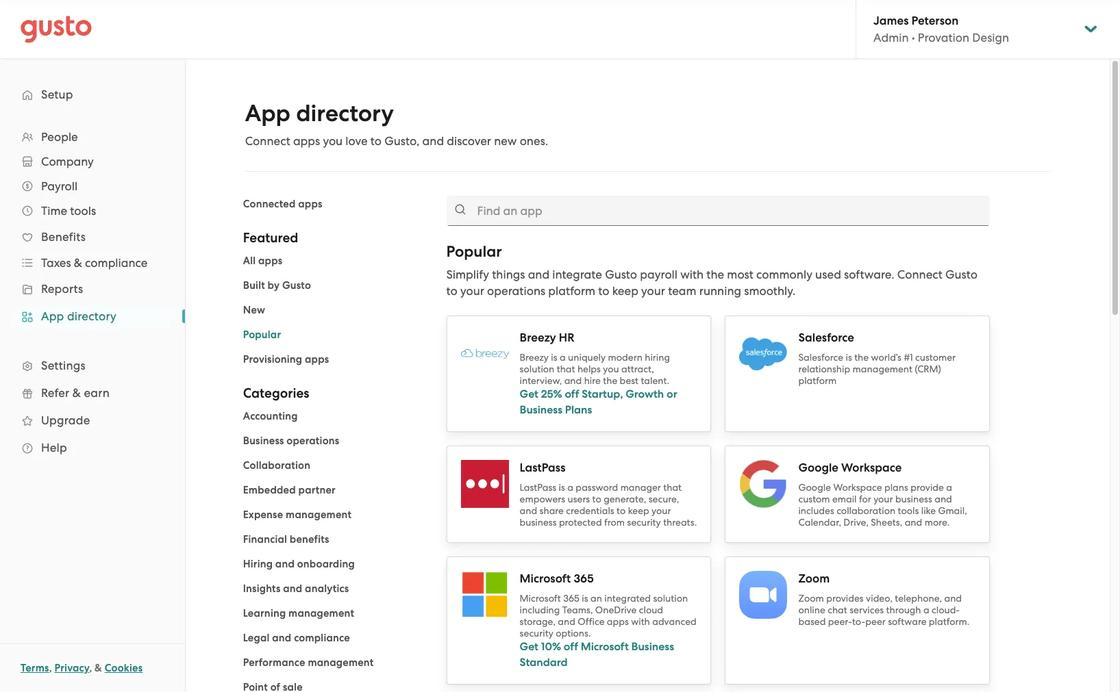 Task type: vqa. For each thing, say whether or not it's contained in the screenshot.
the left "FIRST"
no



Task type: describe. For each thing, give the bounding box(es) containing it.
2 lastpass from the top
[[520, 483, 557, 494]]

protected
[[559, 518, 602, 528]]

standard
[[520, 656, 568, 669]]

tools inside google workspace google workspace plans provide a custom email for your business and includes collaboration tools like gmail, calendar, drive, sheets, and more.
[[898, 506, 919, 517]]

get inside breezy hr breezy is a uniquely modern hiring solution that helps you attract, interview, and hire the best talent. get 25% off startup, growth or business plans
[[520, 388, 539, 401]]

you inside breezy hr breezy is a uniquely modern hiring solution that helps you attract, interview, and hire the best talent. get 25% off startup, growth or business plans
[[603, 364, 619, 375]]

company
[[41, 155, 94, 169]]

and inside microsoft 365 microsoft 365 is an integrated solution including teams, onedrive cloud storage, and office apps with advanced security options. get 10% off microsoft business standard
[[558, 617, 576, 628]]

running
[[700, 284, 742, 298]]

performance
[[243, 657, 305, 670]]

options.
[[556, 629, 591, 640]]

and inside app directory connect apps you love to gusto, and discover new ones.
[[423, 134, 444, 148]]

new
[[494, 134, 517, 148]]

categories
[[243, 386, 310, 402]]

the inside salesforce salesforce is the world's #1 customer relationship management (crm) platform
[[855, 352, 869, 363]]

plans
[[885, 483, 909, 494]]

smoothly.
[[745, 284, 796, 298]]

learning management link
[[243, 608, 354, 620]]

provation
[[918, 31, 970, 45]]

growth
[[626, 388, 664, 401]]

help link
[[14, 436, 171, 461]]

google workspace logo image
[[740, 461, 788, 509]]

connected apps link
[[243, 198, 323, 210]]

software
[[888, 617, 927, 628]]

business inside lastpass lastpass is a password manager that empowers users to generate, secure, and share credentials to keep your business protected from security threats.
[[520, 518, 557, 528]]

tools inside time tools dropdown button
[[70, 204, 96, 218]]

get inside microsoft 365 microsoft 365 is an integrated solution including teams, onedrive cloud storage, and office apps with advanced security options. get 10% off microsoft business standard
[[520, 641, 539, 654]]

including
[[520, 605, 560, 616]]

privacy link
[[55, 663, 89, 675]]

the inside breezy hr breezy is a uniquely modern hiring solution that helps you attract, interview, and hire the best talent. get 25% off startup, growth or business plans
[[603, 376, 618, 387]]

keep inside popular simplify things and integrate gusto payroll with the most commonly used software. connect gusto to your operations platform to keep your team running smoothly.
[[613, 284, 639, 298]]

things
[[492, 268, 525, 282]]

for
[[860, 494, 872, 505]]

gmail,
[[939, 506, 968, 517]]

built by gusto link
[[243, 280, 311, 292]]

2 breezy from the top
[[520, 352, 549, 363]]

setup link
[[14, 82, 171, 107]]

startup,
[[582, 388, 623, 401]]

is inside lastpass lastpass is a password manager that empowers users to generate, secure, and share credentials to keep your business protected from security threats.
[[559, 483, 565, 494]]

setup
[[41, 88, 73, 101]]

2 vertical spatial &
[[95, 663, 102, 675]]

hr
[[559, 331, 575, 345]]

password
[[576, 483, 618, 494]]

more.
[[925, 518, 950, 528]]

talent.
[[641, 376, 670, 387]]

integrated
[[605, 594, 651, 605]]

uniquely
[[568, 352, 606, 363]]

by
[[268, 280, 280, 292]]

teams,
[[563, 605, 593, 616]]

list containing people
[[0, 125, 185, 462]]

app for app directory connect apps you love to gusto, and discover new ones.
[[245, 99, 291, 127]]

embedded
[[243, 485, 296, 497]]

benefits
[[290, 534, 329, 546]]

security inside lastpass lastpass is a password manager that empowers users to generate, secure, and share credentials to keep your business protected from security threats.
[[628, 518, 661, 528]]

list for featured
[[243, 253, 426, 368]]

to down integrate
[[599, 284, 610, 298]]

to down generate,
[[617, 506, 626, 517]]

peterson
[[912, 14, 959, 28]]

1 zoom from the top
[[799, 572, 830, 587]]

video,
[[866, 594, 893, 605]]

gusto,
[[385, 134, 420, 148]]

drive,
[[844, 518, 869, 528]]

a inside google workspace google workspace plans provide a custom email for your business and includes collaboration tools like gmail, calendar, drive, sheets, and more.
[[947, 483, 953, 494]]

team
[[668, 284, 697, 298]]

zoom zoom provides video, telephone, and online chat services through a cloud- based peer-to-peer software platform.
[[799, 572, 970, 628]]

home image
[[21, 15, 92, 43]]

App Search field
[[447, 196, 991, 226]]

breezy hr logo image
[[461, 349, 509, 360]]

new link
[[243, 304, 265, 317]]

gusto inside list
[[282, 280, 311, 292]]

storage,
[[520, 617, 556, 628]]

hiring
[[243, 559, 273, 571]]

admin
[[874, 31, 909, 45]]

plans
[[565, 403, 592, 416]]

new
[[243, 304, 265, 317]]

discover
[[447, 134, 491, 148]]

terms , privacy , & cookies
[[21, 663, 143, 675]]

1 horizontal spatial gusto
[[605, 268, 638, 282]]

2 google from the top
[[799, 483, 831, 494]]

services
[[850, 605, 884, 616]]

generate,
[[604, 494, 647, 505]]

is inside microsoft 365 microsoft 365 is an integrated solution including teams, onedrive cloud storage, and office apps with advanced security options. get 10% off microsoft business standard
[[582, 594, 589, 605]]

secure,
[[649, 494, 680, 505]]

that inside lastpass lastpass is a password manager that empowers users to generate, secure, and share credentials to keep your business protected from security threats.
[[664, 483, 682, 494]]

breezy hr breezy is a uniquely modern hiring solution that helps you attract, interview, and hire the best talent. get 25% off startup, growth or business plans
[[520, 331, 678, 416]]

payroll
[[41, 180, 78, 193]]

time tools
[[41, 204, 96, 218]]

expense management link
[[243, 509, 352, 522]]

expense management
[[243, 509, 352, 522]]

1 breezy from the top
[[520, 331, 556, 345]]

and up gmail, at the bottom of page
[[935, 494, 953, 505]]

and inside popular simplify things and integrate gusto payroll with the most commonly used software. connect gusto to your operations platform to keep your team running smoothly.
[[528, 268, 550, 282]]

reports link
[[14, 277, 171, 302]]

simplify
[[447, 268, 489, 282]]

peer-
[[829, 617, 853, 628]]

interview,
[[520, 376, 562, 387]]

all
[[243, 255, 256, 267]]

time tools button
[[14, 199, 171, 223]]

1 vertical spatial microsoft
[[520, 594, 561, 605]]

built by gusto
[[243, 280, 311, 292]]

2 salesforce from the top
[[799, 352, 844, 363]]

operations inside popular simplify things and integrate gusto payroll with the most commonly used software. connect gusto to your operations platform to keep your team running smoothly.
[[487, 284, 546, 298]]

office
[[578, 617, 605, 628]]

your inside google workspace google workspace plans provide a custom email for your business and includes collaboration tools like gmail, calendar, drive, sheets, and more.
[[874, 494, 893, 505]]

upgrade
[[41, 414, 90, 428]]

that inside breezy hr breezy is a uniquely modern hiring solution that helps you attract, interview, and hire the best talent. get 25% off startup, growth or business plans
[[557, 364, 575, 375]]

2 horizontal spatial gusto
[[946, 268, 978, 282]]

apps for all apps
[[258, 255, 283, 267]]

with inside popular simplify things and integrate gusto payroll with the most commonly used software. connect gusto to your operations platform to keep your team running smoothly.
[[681, 268, 704, 282]]

collaboration
[[837, 506, 896, 517]]

refer
[[41, 387, 69, 400]]

time
[[41, 204, 67, 218]]

& for earn
[[72, 387, 81, 400]]

salesforce salesforce is the world's #1 customer relationship management (crm) platform
[[799, 331, 956, 387]]

app directory
[[41, 310, 117, 324]]

provide
[[911, 483, 944, 494]]

and inside zoom zoom provides video, telephone, and online chat services through a cloud- based peer-to-peer software platform.
[[945, 594, 962, 605]]

(crm)
[[915, 364, 942, 375]]

cookies button
[[105, 661, 143, 677]]

help
[[41, 441, 67, 455]]

to down simplify on the left of page
[[447, 284, 458, 298]]

or
[[667, 388, 678, 401]]

provides
[[827, 594, 864, 605]]

1 lastpass from the top
[[520, 461, 566, 476]]

payroll button
[[14, 174, 171, 199]]

learning
[[243, 608, 286, 620]]

taxes & compliance
[[41, 256, 148, 270]]



Task type: locate. For each thing, give the bounding box(es) containing it.
management for expense management
[[286, 509, 352, 522]]

is up 'empowers'
[[559, 483, 565, 494]]

list
[[0, 125, 185, 462], [243, 253, 426, 368], [243, 409, 426, 693]]

the up running
[[707, 268, 725, 282]]

that
[[557, 364, 575, 375], [664, 483, 682, 494]]

platform inside salesforce salesforce is the world's #1 customer relationship management (crm) platform
[[799, 376, 837, 387]]

all apps
[[243, 255, 283, 267]]

business down share
[[520, 518, 557, 528]]

users
[[568, 494, 590, 505]]

solution inside microsoft 365 microsoft 365 is an integrated solution including teams, onedrive cloud storage, and office apps with advanced security options. get 10% off microsoft business standard
[[654, 594, 688, 605]]

refer & earn link
[[14, 381, 171, 406]]

list containing all apps
[[243, 253, 426, 368]]

the
[[707, 268, 725, 282], [855, 352, 869, 363], [603, 376, 618, 387]]

0 vertical spatial salesforce
[[799, 331, 855, 345]]

company button
[[14, 149, 171, 174]]

0 vertical spatial zoom
[[799, 572, 830, 587]]

and down the financial benefits at the left bottom of page
[[275, 559, 295, 571]]

1 vertical spatial platform
[[799, 376, 837, 387]]

cloud
[[639, 605, 664, 616]]

0 vertical spatial get
[[520, 388, 539, 401]]

compliance up 'performance management'
[[294, 633, 350, 645]]

1 horizontal spatial popular
[[447, 243, 502, 261]]

1 horizontal spatial business
[[896, 494, 933, 505]]

directory inside list
[[67, 310, 117, 324]]

0 vertical spatial breezy
[[520, 331, 556, 345]]

, left "cookies" on the bottom left of the page
[[89, 663, 92, 675]]

taxes & compliance button
[[14, 251, 171, 276]]

security inside microsoft 365 microsoft 365 is an integrated solution including teams, onedrive cloud storage, and office apps with advanced security options. get 10% off microsoft business standard
[[520, 629, 554, 640]]

, left privacy "link"
[[49, 663, 52, 675]]

includes
[[799, 506, 835, 517]]

platform inside popular simplify things and integrate gusto payroll with the most commonly used software. connect gusto to your operations platform to keep your team running smoothly.
[[549, 284, 596, 298]]

financial
[[243, 534, 287, 546]]

earn
[[84, 387, 110, 400]]

0 vertical spatial popular
[[447, 243, 502, 261]]

& left "earn"
[[72, 387, 81, 400]]

your
[[461, 284, 485, 298], [642, 284, 666, 298], [874, 494, 893, 505], [652, 506, 671, 517]]

0 horizontal spatial tools
[[70, 204, 96, 218]]

operations down things
[[487, 284, 546, 298]]

app inside app directory connect apps you love to gusto, and discover new ones.
[[245, 99, 291, 127]]

1 vertical spatial that
[[664, 483, 682, 494]]

featured
[[243, 230, 298, 246]]

relationship
[[799, 364, 851, 375]]

your down payroll at the top right of page
[[642, 284, 666, 298]]

salesforce
[[799, 331, 855, 345], [799, 352, 844, 363]]

management down legal and compliance
[[308, 657, 374, 670]]

1 vertical spatial keep
[[628, 506, 650, 517]]

empowers
[[520, 494, 566, 505]]

business down 'advanced'
[[632, 641, 674, 654]]

solution up the cloud
[[654, 594, 688, 605]]

the left the world's
[[855, 352, 869, 363]]

peer
[[866, 617, 886, 628]]

0 horizontal spatial ,
[[49, 663, 52, 675]]

0 vertical spatial operations
[[487, 284, 546, 298]]

security right from
[[628, 518, 661, 528]]

embedded partner
[[243, 485, 336, 497]]

keep left team
[[613, 284, 639, 298]]

0 vertical spatial &
[[74, 256, 82, 270]]

solution inside breezy hr breezy is a uniquely modern hiring solution that helps you attract, interview, and hire the best talent. get 25% off startup, growth or business plans
[[520, 364, 555, 375]]

•
[[912, 31, 916, 45]]

directory for app directory
[[67, 310, 117, 324]]

to
[[371, 134, 382, 148], [447, 284, 458, 298], [599, 284, 610, 298], [593, 494, 602, 505], [617, 506, 626, 517]]

keep inside lastpass lastpass is a password manager that empowers users to generate, secure, and share credentials to keep your business protected from security threats.
[[628, 506, 650, 517]]

1 salesforce from the top
[[799, 331, 855, 345]]

0 vertical spatial platform
[[549, 284, 596, 298]]

customer
[[916, 352, 956, 363]]

0 horizontal spatial compliance
[[85, 256, 148, 270]]

1 get from the top
[[520, 388, 539, 401]]

your inside lastpass lastpass is a password manager that empowers users to generate, secure, and share credentials to keep your business protected from security threats.
[[652, 506, 671, 517]]

collaboration link
[[243, 460, 311, 472]]

popular simplify things and integrate gusto payroll with the most commonly used software. connect gusto to your operations platform to keep your team running smoothly.
[[447, 243, 978, 298]]

365 up an
[[574, 572, 594, 587]]

2 horizontal spatial business
[[632, 641, 674, 654]]

you down modern
[[603, 364, 619, 375]]

apps
[[293, 134, 320, 148], [298, 198, 323, 210], [258, 255, 283, 267], [305, 354, 329, 366], [607, 617, 629, 628]]

gusto navigation element
[[0, 59, 185, 484]]

management
[[853, 364, 913, 375], [286, 509, 352, 522], [289, 608, 354, 620], [308, 657, 374, 670]]

with
[[681, 268, 704, 282], [631, 617, 650, 628]]

collaboration
[[243, 460, 311, 472]]

0 vertical spatial business
[[896, 494, 933, 505]]

app directory link
[[14, 304, 171, 329]]

business inside microsoft 365 microsoft 365 is an integrated solution including teams, onedrive cloud storage, and office apps with advanced security options. get 10% off microsoft business standard
[[632, 641, 674, 654]]

1 vertical spatial &
[[72, 387, 81, 400]]

is inside breezy hr breezy is a uniquely modern hiring solution that helps you attract, interview, and hire the best talent. get 25% off startup, growth or business plans
[[551, 352, 558, 363]]

apps right connected
[[298, 198, 323, 210]]

management down the world's
[[853, 364, 913, 375]]

an
[[591, 594, 602, 605]]

world's
[[872, 352, 902, 363]]

is up the "interview,"
[[551, 352, 558, 363]]

0 horizontal spatial operations
[[287, 435, 340, 448]]

and left hire
[[565, 376, 582, 387]]

breezy up the "interview,"
[[520, 352, 549, 363]]

app inside list
[[41, 310, 64, 324]]

2 vertical spatial the
[[603, 376, 618, 387]]

compliance inside dropdown button
[[85, 256, 148, 270]]

you inside app directory connect apps you love to gusto, and discover new ones.
[[323, 134, 343, 148]]

1 vertical spatial google
[[799, 483, 831, 494]]

compliance up reports link
[[85, 256, 148, 270]]

and down 'empowers'
[[520, 506, 538, 517]]

0 horizontal spatial with
[[631, 617, 650, 628]]

your down secure,
[[652, 506, 671, 517]]

1 vertical spatial with
[[631, 617, 650, 628]]

0 vertical spatial that
[[557, 364, 575, 375]]

0 horizontal spatial platform
[[549, 284, 596, 298]]

a inside zoom zoom provides video, telephone, and online chat services through a cloud- based peer-to-peer software platform.
[[924, 605, 930, 616]]

platform down integrate
[[549, 284, 596, 298]]

0 vertical spatial off
[[565, 388, 580, 401]]

popular inside popular simplify things and integrate gusto payroll with the most commonly used software. connect gusto to your operations platform to keep your team running smoothly.
[[447, 243, 502, 261]]

0 vertical spatial security
[[628, 518, 661, 528]]

1 horizontal spatial the
[[707, 268, 725, 282]]

0 vertical spatial microsoft
[[520, 572, 571, 587]]

google
[[799, 461, 839, 476], [799, 483, 831, 494]]

1 horizontal spatial directory
[[296, 99, 394, 127]]

apps for provisioning apps
[[305, 354, 329, 366]]

solution
[[520, 364, 555, 375], [654, 594, 688, 605]]

None search field
[[447, 196, 991, 226]]

0 vertical spatial with
[[681, 268, 704, 282]]

expense
[[243, 509, 283, 522]]

compliance for legal and compliance
[[294, 633, 350, 645]]

with inside microsoft 365 microsoft 365 is an integrated solution including teams, onedrive cloud storage, and office apps with advanced security options. get 10% off microsoft business standard
[[631, 617, 650, 628]]

threats.
[[664, 518, 697, 528]]

365 up the 'teams,'
[[564, 594, 580, 605]]

microsoft 365 logo image
[[461, 572, 509, 620]]

0 horizontal spatial business
[[520, 518, 557, 528]]

0 vertical spatial the
[[707, 268, 725, 282]]

0 horizontal spatial gusto
[[282, 280, 311, 292]]

business down 'provide'
[[896, 494, 933, 505]]

list containing accounting
[[243, 409, 426, 693]]

is
[[551, 352, 558, 363], [846, 352, 853, 363], [559, 483, 565, 494], [582, 594, 589, 605]]

2 horizontal spatial the
[[855, 352, 869, 363]]

1 vertical spatial breezy
[[520, 352, 549, 363]]

1 horizontal spatial business
[[520, 403, 563, 416]]

off
[[565, 388, 580, 401], [564, 641, 578, 654]]

0 vertical spatial 365
[[574, 572, 594, 587]]

apps right all
[[258, 255, 283, 267]]

2 get from the top
[[520, 641, 539, 654]]

helps
[[578, 364, 601, 375]]

2 , from the left
[[89, 663, 92, 675]]

0 vertical spatial connect
[[245, 134, 290, 148]]

a down hr in the top of the page
[[560, 352, 566, 363]]

directory up love
[[296, 99, 394, 127]]

and down like
[[905, 518, 923, 528]]

lastpass logo image
[[461, 461, 509, 509]]

settings
[[41, 359, 86, 373]]

insights and analytics link
[[243, 583, 349, 596]]

0 horizontal spatial the
[[603, 376, 618, 387]]

a right 'provide'
[[947, 483, 953, 494]]

integrate
[[553, 268, 602, 282]]

apps inside microsoft 365 microsoft 365 is an integrated solution including teams, onedrive cloud storage, and office apps with advanced security options. get 10% off microsoft business standard
[[607, 617, 629, 628]]

0 vertical spatial business
[[520, 403, 563, 416]]

1 vertical spatial popular
[[243, 329, 281, 341]]

a inside lastpass lastpass is a password manager that empowers users to generate, secure, and share credentials to keep your business protected from security threats.
[[568, 483, 574, 494]]

analytics
[[305, 583, 349, 596]]

your down simplify on the left of page
[[461, 284, 485, 298]]

management down analytics
[[289, 608, 354, 620]]

management inside salesforce salesforce is the world's #1 customer relationship management (crm) platform
[[853, 364, 913, 375]]

zoom logo image
[[740, 572, 788, 620]]

0 vertical spatial directory
[[296, 99, 394, 127]]

1 google from the top
[[799, 461, 839, 476]]

and right legal at the bottom
[[272, 633, 292, 645]]

taxes
[[41, 256, 71, 270]]

10%
[[541, 641, 561, 654]]

get down the "interview,"
[[520, 388, 539, 401]]

1 vertical spatial operations
[[287, 435, 340, 448]]

you left love
[[323, 134, 343, 148]]

apps inside app directory connect apps you love to gusto, and discover new ones.
[[293, 134, 320, 148]]

popular up simplify on the left of page
[[447, 243, 502, 261]]

and right gusto,
[[423, 134, 444, 148]]

benefits
[[41, 230, 86, 244]]

operations inside list
[[287, 435, 340, 448]]

platform
[[549, 284, 596, 298], [799, 376, 837, 387]]

a down telephone,
[[924, 605, 930, 616]]

get up standard
[[520, 641, 539, 654]]

with down the cloud
[[631, 617, 650, 628]]

0 vertical spatial keep
[[613, 284, 639, 298]]

0 horizontal spatial directory
[[67, 310, 117, 324]]

0 horizontal spatial connect
[[245, 134, 290, 148]]

used
[[816, 268, 842, 282]]

is inside salesforce salesforce is the world's #1 customer relationship management (crm) platform
[[846, 352, 853, 363]]

is up relationship
[[846, 352, 853, 363]]

1 horizontal spatial app
[[245, 99, 291, 127]]

1 horizontal spatial operations
[[487, 284, 546, 298]]

to down the password
[[593, 494, 602, 505]]

connect up connected
[[245, 134, 290, 148]]

platform.
[[929, 617, 970, 628]]

1 vertical spatial app
[[41, 310, 64, 324]]

and up options.
[[558, 617, 576, 628]]

1 vertical spatial business
[[520, 518, 557, 528]]

off down options.
[[564, 641, 578, 654]]

1 vertical spatial connect
[[898, 268, 943, 282]]

platform down relationship
[[799, 376, 837, 387]]

directory inside app directory connect apps you love to gusto, and discover new ones.
[[296, 99, 394, 127]]

0 vertical spatial workspace
[[842, 461, 902, 476]]

connect inside popular simplify things and integrate gusto payroll with the most commonly used software. connect gusto to your operations platform to keep your team running smoothly.
[[898, 268, 943, 282]]

& right taxes
[[74, 256, 82, 270]]

1 horizontal spatial compliance
[[294, 633, 350, 645]]

tools
[[70, 204, 96, 218], [898, 506, 919, 517]]

& left "cookies" on the bottom left of the page
[[95, 663, 102, 675]]

advanced
[[653, 617, 697, 628]]

directory down reports link
[[67, 310, 117, 324]]

a inside breezy hr breezy is a uniquely modern hiring solution that helps you attract, interview, and hire the best talent. get 25% off startup, growth or business plans
[[560, 352, 566, 363]]

online
[[799, 605, 826, 616]]

provisioning apps
[[243, 354, 329, 366]]

2 vertical spatial microsoft
[[581, 641, 629, 654]]

operations up "collaboration"
[[287, 435, 340, 448]]

off up plans
[[565, 388, 580, 401]]

2 zoom from the top
[[799, 594, 824, 605]]

breezy left hr in the top of the page
[[520, 331, 556, 345]]

1 vertical spatial security
[[520, 629, 554, 640]]

popular for popular
[[243, 329, 281, 341]]

1 vertical spatial the
[[855, 352, 869, 363]]

salesforce logo image
[[740, 338, 788, 371]]

0 horizontal spatial app
[[41, 310, 64, 324]]

the up startup,
[[603, 376, 618, 387]]

chat
[[828, 605, 848, 616]]

all apps link
[[243, 255, 283, 267]]

1 vertical spatial directory
[[67, 310, 117, 324]]

popular for popular simplify things and integrate gusto payroll with the most commonly used software. connect gusto to your operations platform to keep your team running smoothly.
[[447, 243, 502, 261]]

and
[[423, 134, 444, 148], [528, 268, 550, 282], [565, 376, 582, 387], [935, 494, 953, 505], [520, 506, 538, 517], [905, 518, 923, 528], [275, 559, 295, 571], [283, 583, 303, 596], [945, 594, 962, 605], [558, 617, 576, 628], [272, 633, 292, 645]]

25%
[[541, 388, 562, 401]]

1 vertical spatial solution
[[654, 594, 688, 605]]

& inside dropdown button
[[74, 256, 82, 270]]

business down accounting
[[243, 435, 284, 448]]

workspace up "plans"
[[842, 461, 902, 476]]

1 vertical spatial business
[[243, 435, 284, 448]]

0 vertical spatial you
[[323, 134, 343, 148]]

1 vertical spatial compliance
[[294, 633, 350, 645]]

app for app directory
[[41, 310, 64, 324]]

connected apps
[[243, 198, 323, 210]]

0 horizontal spatial popular
[[243, 329, 281, 341]]

0 horizontal spatial you
[[323, 134, 343, 148]]

security down storage,
[[520, 629, 554, 640]]

and right things
[[528, 268, 550, 282]]

2 vertical spatial business
[[632, 641, 674, 654]]

privacy
[[55, 663, 89, 675]]

management down partner on the left of the page
[[286, 509, 352, 522]]

0 vertical spatial compliance
[[85, 256, 148, 270]]

james peterson admin • provation design
[[874, 14, 1010, 45]]

business inside google workspace google workspace plans provide a custom email for your business and includes collaboration tools like gmail, calendar, drive, sheets, and more.
[[896, 494, 933, 505]]

1 horizontal spatial with
[[681, 268, 704, 282]]

& for compliance
[[74, 256, 82, 270]]

1 vertical spatial get
[[520, 641, 539, 654]]

solution up the "interview,"
[[520, 364, 555, 375]]

directory for app directory connect apps you love to gusto, and discover new ones.
[[296, 99, 394, 127]]

1 vertical spatial workspace
[[834, 483, 883, 494]]

1 horizontal spatial platform
[[799, 376, 837, 387]]

popular link
[[243, 329, 281, 341]]

1 horizontal spatial you
[[603, 364, 619, 375]]

0 vertical spatial app
[[245, 99, 291, 127]]

and inside lastpass lastpass is a password manager that empowers users to generate, secure, and share credentials to keep your business protected from security threats.
[[520, 506, 538, 517]]

attract,
[[622, 364, 654, 375]]

a up users
[[568, 483, 574, 494]]

and up cloud-
[[945, 594, 962, 605]]

security
[[628, 518, 661, 528], [520, 629, 554, 640]]

your down "plans"
[[874, 494, 893, 505]]

apps right provisioning
[[305, 354, 329, 366]]

apps left love
[[293, 134, 320, 148]]

with up team
[[681, 268, 704, 282]]

1 horizontal spatial security
[[628, 518, 661, 528]]

1 horizontal spatial connect
[[898, 268, 943, 282]]

share
[[540, 506, 564, 517]]

management for performance management
[[308, 657, 374, 670]]

0 horizontal spatial business
[[243, 435, 284, 448]]

1 horizontal spatial that
[[664, 483, 682, 494]]

zoom
[[799, 572, 830, 587], [799, 594, 824, 605]]

1 vertical spatial 365
[[564, 594, 580, 605]]

custom
[[799, 494, 830, 505]]

connect inside app directory connect apps you love to gusto, and discover new ones.
[[245, 134, 290, 148]]

apps down onedrive
[[607, 617, 629, 628]]

that left helps
[[557, 364, 575, 375]]

1 vertical spatial you
[[603, 364, 619, 375]]

popular down new link
[[243, 329, 281, 341]]

that up secure,
[[664, 483, 682, 494]]

google workspace google workspace plans provide a custom email for your business and includes collaboration tools like gmail, calendar, drive, sheets, and more.
[[799, 461, 968, 528]]

workspace up "for"
[[834, 483, 883, 494]]

design
[[973, 31, 1010, 45]]

0 horizontal spatial security
[[520, 629, 554, 640]]

0 vertical spatial google
[[799, 461, 839, 476]]

connect right software.
[[898, 268, 943, 282]]

1 vertical spatial lastpass
[[520, 483, 557, 494]]

built
[[243, 280, 265, 292]]

off inside microsoft 365 microsoft 365 is an integrated solution including teams, onedrive cloud storage, and office apps with advanced security options. get 10% off microsoft business standard
[[564, 641, 578, 654]]

credentials
[[566, 506, 615, 517]]

app directory connect apps you love to gusto, and discover new ones.
[[245, 99, 549, 148]]

0 vertical spatial tools
[[70, 204, 96, 218]]

compliance for taxes & compliance
[[85, 256, 148, 270]]

to inside app directory connect apps you love to gusto, and discover new ones.
[[371, 134, 382, 148]]

1 vertical spatial salesforce
[[799, 352, 844, 363]]

gusto
[[605, 268, 638, 282], [946, 268, 978, 282], [282, 280, 311, 292]]

tools left like
[[898, 506, 919, 517]]

popular inside list
[[243, 329, 281, 341]]

you
[[323, 134, 343, 148], [603, 364, 619, 375]]

learning management
[[243, 608, 354, 620]]

popular
[[447, 243, 502, 261], [243, 329, 281, 341]]

hire
[[584, 376, 601, 387]]

0 vertical spatial lastpass
[[520, 461, 566, 476]]

is left an
[[582, 594, 589, 605]]

1 vertical spatial tools
[[898, 506, 919, 517]]

1 horizontal spatial tools
[[898, 506, 919, 517]]

1 vertical spatial zoom
[[799, 594, 824, 605]]

off inside breezy hr breezy is a uniquely modern hiring solution that helps you attract, interview, and hire the best talent. get 25% off startup, growth or business plans
[[565, 388, 580, 401]]

0 horizontal spatial that
[[557, 364, 575, 375]]

management for learning management
[[289, 608, 354, 620]]

business inside breezy hr breezy is a uniquely modern hiring solution that helps you attract, interview, and hire the best talent. get 25% off startup, growth or business plans
[[520, 403, 563, 416]]

list for categories
[[243, 409, 426, 693]]

and inside breezy hr breezy is a uniquely modern hiring solution that helps you attract, interview, and hire the best talent. get 25% off startup, growth or business plans
[[565, 376, 582, 387]]

tools down payroll dropdown button
[[70, 204, 96, 218]]

1 vertical spatial off
[[564, 641, 578, 654]]

1 horizontal spatial solution
[[654, 594, 688, 605]]

keep down generate,
[[628, 506, 650, 517]]

and up "learning management"
[[283, 583, 303, 596]]

1 , from the left
[[49, 663, 52, 675]]

business down 25%
[[520, 403, 563, 416]]

apps for connected apps
[[298, 198, 323, 210]]

onboarding
[[297, 559, 355, 571]]

0 horizontal spatial solution
[[520, 364, 555, 375]]

1 horizontal spatial ,
[[89, 663, 92, 675]]

to right love
[[371, 134, 382, 148]]

0 vertical spatial solution
[[520, 364, 555, 375]]

the inside popular simplify things and integrate gusto payroll with the most commonly used software. connect gusto to your operations platform to keep your team running smoothly.
[[707, 268, 725, 282]]

workspace
[[842, 461, 902, 476], [834, 483, 883, 494]]



